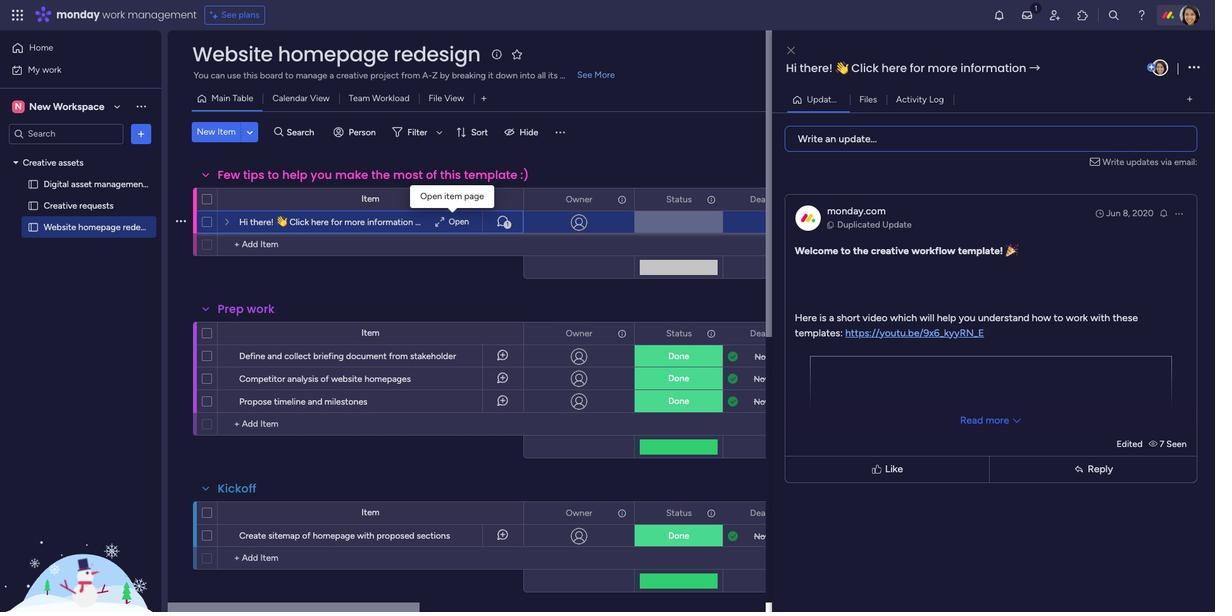 Task type: describe. For each thing, give the bounding box(es) containing it.
milestones
[[325, 397, 367, 408]]

workflow
[[912, 245, 956, 257]]

0 horizontal spatial website
[[44, 222, 76, 233]]

reply
[[1088, 463, 1113, 475]]

2 deadline field from the top
[[747, 327, 788, 341]]

new for new workspace
[[29, 100, 51, 112]]

Search field
[[284, 123, 322, 141]]

creative for creative assets
[[23, 157, 56, 168]]

v2 done deadline image for nov 20
[[728, 373, 738, 385]]

home button
[[8, 38, 136, 58]]

here is a short video which will help you understand how to work with these templates:
[[795, 312, 1138, 339]]

caret down image
[[13, 158, 18, 167]]

list box containing creative assets
[[0, 149, 174, 409]]

see plans button
[[204, 6, 265, 25]]

work for prep
[[247, 301, 275, 317]]

deadline field for kickoff
[[747, 507, 788, 521]]

my work
[[28, 64, 61, 75]]

short
[[837, 312, 860, 324]]

document
[[346, 351, 387, 362]]

0 horizontal spatial more
[[345, 217, 365, 228]]

write an update... button
[[785, 126, 1197, 152]]

28
[[771, 397, 781, 407]]

updates
[[807, 94, 840, 105]]

plans
[[239, 9, 260, 20]]

management for work
[[128, 8, 197, 22]]

nov 12
[[755, 352, 780, 362]]

more
[[594, 70, 615, 80]]

the inside field
[[371, 167, 390, 183]]

write updates via email:
[[1103, 157, 1197, 167]]

see more
[[577, 70, 615, 80]]

sort button
[[451, 122, 496, 142]]

updates
[[1127, 157, 1159, 167]]

select product image
[[11, 9, 24, 22]]

open button
[[432, 215, 472, 230]]

file view
[[429, 93, 464, 104]]

activity log button
[[887, 90, 954, 110]]

lottie animation element
[[0, 485, 161, 613]]

jun 8, 2020
[[1106, 208, 1154, 219]]

2020
[[1132, 208, 1154, 219]]

reminder image
[[1159, 208, 1169, 218]]

1 status from the top
[[666, 194, 692, 205]]

1 vertical spatial hi
[[239, 217, 248, 228]]

read more
[[960, 414, 1009, 426]]

2 vertical spatial homepage
[[313, 531, 355, 542]]

an
[[825, 133, 836, 145]]

tips
[[243, 167, 265, 183]]

column information image for kickoff
[[617, 509, 627, 519]]

workload
[[372, 93, 410, 104]]

v2 done deadline image
[[728, 396, 738, 408]]

calendar
[[272, 93, 308, 104]]

deadline field for few tips to help you make the most of this template :)
[[747, 193, 788, 207]]

competitor analysis of website homepages
[[239, 374, 411, 385]]

4 done from the top
[[668, 531, 689, 542]]

james peterson image
[[1180, 5, 1200, 25]]

edited
[[1117, 439, 1143, 450]]

1 horizontal spatial website
[[192, 40, 273, 68]]

a
[[829, 312, 834, 324]]

notifications image
[[993, 9, 1006, 22]]

deadline for kickoff
[[750, 508, 785, 519]]

1 vertical spatial 👋
[[276, 217, 287, 228]]

2 status from the top
[[666, 328, 692, 339]]

0 horizontal spatial and
[[267, 351, 282, 362]]

filter button
[[387, 122, 447, 142]]

open for open
[[449, 217, 469, 227]]

0 horizontal spatial with
[[357, 531, 374, 542]]

team workload button
[[339, 89, 419, 109]]

log
[[929, 94, 944, 105]]

read
[[960, 414, 983, 426]]

:)
[[520, 167, 529, 183]]

file
[[429, 93, 442, 104]]

work for monday
[[102, 8, 125, 22]]

👋 inside field
[[835, 60, 849, 76]]

0 vertical spatial redesign
[[393, 40, 481, 68]]

view for file view
[[444, 93, 464, 104]]

from
[[389, 351, 408, 362]]

menu image
[[554, 126, 566, 139]]

website
[[331, 374, 362, 385]]

lottie animation image
[[0, 485, 161, 613]]

make
[[335, 167, 368, 183]]

26
[[771, 532, 781, 541]]

help inside field
[[282, 167, 308, 183]]

work for my
[[42, 64, 61, 75]]

1 vertical spatial homepage
[[78, 222, 121, 233]]

item
[[444, 191, 462, 202]]

create sitemap of homepage with proposed sections
[[239, 531, 450, 542]]

1 vertical spatial here
[[311, 217, 329, 228]]

workspace
[[53, 100, 104, 112]]

done for competitor analysis of website homepages
[[668, 373, 689, 384]]

1 vertical spatial redesign
[[123, 222, 157, 233]]

2 + add item text field from the top
[[224, 417, 327, 432]]

will
[[920, 312, 934, 324]]

0 horizontal spatial for
[[331, 217, 342, 228]]

apps image
[[1077, 9, 1089, 22]]

monday.com
[[827, 205, 886, 217]]

propose timeline and milestones
[[239, 397, 367, 408]]

home
[[29, 42, 53, 53]]

main
[[211, 93, 230, 104]]

deadline for few tips to help you make the most of this template :)
[[750, 194, 785, 205]]

workspace options image
[[135, 100, 147, 113]]

1 inside "button"
[[506, 221, 509, 228]]

8,
[[1123, 208, 1130, 219]]

digital asset management (dam)
[[44, 179, 174, 190]]

1 vertical spatial click
[[289, 217, 309, 228]]

email:
[[1174, 157, 1197, 167]]

3 status field from the top
[[663, 507, 695, 521]]

seen
[[1167, 439, 1187, 450]]

1 image
[[1030, 1, 1042, 15]]

n
[[15, 101, 22, 112]]

team workload
[[349, 93, 410, 104]]

understand
[[978, 312, 1030, 324]]

Search in workspace field
[[27, 127, 106, 141]]

proposed
[[377, 531, 415, 542]]

person button
[[328, 122, 383, 142]]

work inside "here is a short video which will help you understand how to work with these templates:"
[[1066, 312, 1088, 324]]

help image
[[1135, 9, 1148, 22]]

timeline
[[274, 397, 306, 408]]

Hi there!   👋  Click here for more information  → field
[[783, 60, 1145, 77]]

2 status field from the top
[[663, 327, 695, 341]]

7
[[1160, 439, 1164, 450]]

table
[[233, 93, 253, 104]]

item for few tips to help you make the most of this template :)
[[362, 194, 380, 204]]

you inside "here is a short video which will help you understand how to work with these templates:"
[[959, 312, 976, 324]]

my
[[28, 64, 40, 75]]

collect
[[284, 351, 311, 362]]

Website homepage redesign field
[[189, 40, 484, 68]]

kickoff
[[218, 481, 256, 497]]

few tips to help you make the most of this template :)
[[218, 167, 529, 183]]

hi there!   👋  click here for more information  → inside field
[[786, 60, 1041, 76]]

via
[[1161, 157, 1172, 167]]

welcome to the creative workflow template! 🎉
[[795, 245, 1018, 257]]

this
[[440, 167, 461, 183]]

video
[[863, 312, 888, 324]]

owner field for kickoff
[[563, 507, 596, 521]]

0 horizontal spatial hi there!   👋  click here for more information  →
[[239, 217, 424, 228]]

v2 search image
[[274, 125, 284, 139]]

person
[[349, 127, 376, 138]]

open item page
[[420, 191, 484, 202]]

of inside field
[[426, 167, 437, 183]]

search everything image
[[1108, 9, 1120, 22]]

0 horizontal spatial add view image
[[481, 94, 486, 103]]

view for calendar view
[[310, 93, 330, 104]]

jun
[[1106, 208, 1121, 219]]

done for propose timeline and milestones
[[668, 396, 689, 407]]

hide button
[[499, 122, 546, 142]]

my work button
[[8, 60, 136, 80]]

template
[[464, 167, 517, 183]]

v2 done deadline image for nov 12
[[728, 351, 738, 363]]

inbox image
[[1021, 9, 1034, 22]]

2 deadline from the top
[[750, 328, 785, 339]]

add to favorites image
[[511, 48, 524, 60]]

see more button
[[192, 68, 617, 84]]

/
[[843, 94, 846, 105]]

public board image for digital asset management (dam)
[[27, 178, 39, 190]]

analysis
[[287, 374, 318, 385]]

item for kickoff
[[362, 508, 380, 518]]

public board image for creative requests
[[27, 200, 39, 212]]

1 vertical spatial the
[[853, 245, 869, 257]]

welcome
[[795, 245, 838, 257]]



Task type: vqa. For each thing, say whether or not it's contained in the screenshot.
leftmost "work"
no



Task type: locate. For each thing, give the bounding box(es) containing it.
new
[[29, 100, 51, 112], [197, 127, 215, 137]]

which
[[890, 312, 917, 324]]

3 done from the top
[[668, 396, 689, 407]]

work right how
[[1066, 312, 1088, 324]]

management inside list box
[[94, 179, 146, 190]]

→ inside field
[[1029, 60, 1041, 76]]

the down duplicated
[[853, 245, 869, 257]]

1 vertical spatial information
[[367, 217, 413, 228]]

creative right caret down "icon"
[[23, 157, 56, 168]]

homepage up the team
[[278, 40, 389, 68]]

options image
[[1189, 59, 1200, 76], [135, 128, 147, 140], [1174, 209, 1184, 219], [616, 323, 625, 345]]

define
[[239, 351, 265, 362]]

creative down digital
[[44, 200, 77, 211]]

information down notifications icon
[[961, 60, 1026, 76]]

→ left open button
[[415, 217, 424, 228]]

item left angle down icon
[[218, 127, 236, 137]]

1 v2 done deadline image from the top
[[728, 351, 738, 363]]

competitor
[[239, 374, 285, 385]]

0 vertical spatial deadline field
[[747, 193, 788, 207]]

nov
[[755, 352, 770, 362], [754, 374, 769, 384], [754, 397, 769, 407], [754, 532, 769, 541]]

0 vertical spatial for
[[910, 60, 925, 76]]

0 horizontal spatial see
[[221, 9, 236, 20]]

hi there!   👋  click here for more information  → up activity
[[786, 60, 1041, 76]]

see left 'plans'
[[221, 9, 236, 20]]

v2 seen image
[[1149, 439, 1160, 450]]

1 deadline from the top
[[750, 194, 785, 205]]

with left these
[[1091, 312, 1110, 324]]

1 vertical spatial to
[[841, 245, 851, 257]]

management
[[128, 8, 197, 22], [94, 179, 146, 190]]

1 vertical spatial + add item text field
[[224, 417, 327, 432]]

write for write updates via email:
[[1103, 157, 1124, 167]]

website homepage redesign down requests
[[44, 222, 157, 233]]

nov for nov 28
[[754, 397, 769, 407]]

of for with
[[302, 531, 311, 542]]

create
[[239, 531, 266, 542]]

1 owner from the top
[[566, 194, 592, 205]]

1 vertical spatial and
[[308, 397, 322, 408]]

owner field for prep work
[[563, 327, 596, 341]]

help inside "here is a short video which will help you understand how to work with these templates:"
[[937, 312, 956, 324]]

sitemap
[[268, 531, 300, 542]]

for
[[910, 60, 925, 76], [331, 217, 342, 228]]

dapulse addbtn image
[[1147, 63, 1156, 72]]

🎉
[[1006, 245, 1018, 257]]

options image
[[616, 189, 625, 210], [706, 189, 715, 210], [176, 207, 186, 237], [706, 323, 715, 345], [616, 503, 625, 524], [706, 503, 715, 524]]

see
[[221, 9, 236, 20], [577, 70, 592, 80]]

open down item
[[449, 217, 469, 227]]

owner for kickoff
[[566, 508, 592, 519]]

1 down template
[[506, 221, 509, 228]]

1 vertical spatial for
[[331, 217, 342, 228]]

1 horizontal spatial new
[[197, 127, 215, 137]]

most
[[393, 167, 423, 183]]

1 vertical spatial hi there!   👋  click here for more information  →
[[239, 217, 424, 228]]

main table
[[211, 93, 253, 104]]

creative for creative requests
[[44, 200, 77, 211]]

→ down inbox icon
[[1029, 60, 1041, 76]]

new item button
[[192, 122, 241, 142]]

1 horizontal spatial and
[[308, 397, 322, 408]]

0 vertical spatial management
[[128, 8, 197, 22]]

see for see plans
[[221, 9, 236, 20]]

1 + add item text field from the top
[[224, 237, 327, 253]]

new inside new item button
[[197, 127, 215, 137]]

hi down tips
[[239, 217, 248, 228]]

redesign up file on the top left of page
[[393, 40, 481, 68]]

open
[[420, 191, 442, 202], [449, 217, 469, 227]]

add view image up sort
[[481, 94, 486, 103]]

1 vertical spatial help
[[937, 312, 956, 324]]

you
[[311, 167, 332, 183], [959, 312, 976, 324]]

2 vertical spatial v2 done deadline image
[[728, 531, 738, 543]]

to
[[268, 167, 279, 183], [841, 245, 851, 257], [1054, 312, 1064, 324]]

nov left 20
[[754, 374, 769, 384]]

open inside button
[[449, 217, 469, 227]]

0 vertical spatial write
[[798, 133, 823, 145]]

work inside field
[[247, 301, 275, 317]]

1 inside button
[[848, 94, 852, 105]]

column information image for third owner field from the bottom of the page
[[617, 195, 627, 205]]

1 vertical spatial of
[[320, 374, 329, 385]]

homepage
[[278, 40, 389, 68], [78, 222, 121, 233], [313, 531, 355, 542]]

owner for prep work
[[566, 328, 592, 339]]

write for write an update...
[[798, 133, 823, 145]]

website
[[192, 40, 273, 68], [44, 222, 76, 233]]

to right tips
[[268, 167, 279, 183]]

1 horizontal spatial →
[[1029, 60, 1041, 76]]

duplicated
[[837, 219, 880, 230]]

2 owner field from the top
[[563, 327, 596, 341]]

help right tips
[[282, 167, 308, 183]]

of right 'analysis'
[[320, 374, 329, 385]]

1 vertical spatial website homepage redesign
[[44, 222, 157, 233]]

0 horizontal spatial write
[[798, 133, 823, 145]]

0 horizontal spatial here
[[311, 217, 329, 228]]

how
[[1032, 312, 1051, 324]]

0 horizontal spatial redesign
[[123, 222, 157, 233]]

page
[[464, 191, 484, 202]]

column information image for few tips to help you make the most of this template :)
[[706, 195, 716, 205]]

20
[[771, 374, 781, 384]]

write left the 'updates'
[[1103, 157, 1124, 167]]

1 horizontal spatial you
[[959, 312, 976, 324]]

write
[[798, 133, 823, 145], [1103, 157, 1124, 167]]

hi there!   👋  click here for more information  → down make on the left of page
[[239, 217, 424, 228]]

more inside field
[[928, 60, 958, 76]]

2 owner from the top
[[566, 328, 592, 339]]

to inside field
[[268, 167, 279, 183]]

these
[[1113, 312, 1138, 324]]

of right sitemap
[[302, 531, 311, 542]]

1 horizontal spatial for
[[910, 60, 925, 76]]

1 vertical spatial creative
[[44, 200, 77, 211]]

v2 done deadline image up v2 done deadline icon
[[728, 373, 738, 385]]

0 vertical spatial to
[[268, 167, 279, 183]]

to inside "here is a short video which will help you understand how to work with these templates:"
[[1054, 312, 1064, 324]]

+ Add Item text field
[[224, 237, 327, 253], [224, 417, 327, 432], [224, 551, 327, 566]]

new inside 'workspace selection' element
[[29, 100, 51, 112]]

you left make on the left of page
[[311, 167, 332, 183]]

add view image
[[481, 94, 486, 103], [1187, 95, 1192, 104]]

1 horizontal spatial click
[[851, 60, 879, 76]]

homepage right sitemap
[[313, 531, 355, 542]]

for inside field
[[910, 60, 925, 76]]

2 public board image from the top
[[27, 200, 39, 212]]

0 horizontal spatial →
[[415, 217, 424, 228]]

sort
[[471, 127, 488, 138]]

1 horizontal spatial add view image
[[1187, 95, 1192, 104]]

1 horizontal spatial write
[[1103, 157, 1124, 167]]

view inside button
[[444, 93, 464, 104]]

creative assets
[[23, 157, 84, 168]]

Deadline field
[[747, 193, 788, 207], [747, 327, 788, 341], [747, 507, 788, 521]]

information
[[961, 60, 1026, 76], [367, 217, 413, 228]]

management for asset
[[94, 179, 146, 190]]

0 vertical spatial the
[[371, 167, 390, 183]]

and right define in the left of the page
[[267, 351, 282, 362]]

0 vertical spatial homepage
[[278, 40, 389, 68]]

nov left the 28
[[754, 397, 769, 407]]

public board image left digital
[[27, 178, 39, 190]]

open for open item page
[[420, 191, 442, 202]]

help right will
[[937, 312, 956, 324]]

→
[[1029, 60, 1041, 76], [415, 217, 424, 228]]

invite members image
[[1049, 9, 1061, 22]]

nov for nov 26
[[754, 532, 769, 541]]

2 vertical spatial more
[[986, 414, 1009, 426]]

0 vertical spatial help
[[282, 167, 308, 183]]

2 vertical spatial owner field
[[563, 507, 596, 521]]

0 horizontal spatial website homepage redesign
[[44, 222, 157, 233]]

add view image up the email:
[[1187, 95, 1192, 104]]

0 vertical spatial deadline
[[750, 194, 785, 205]]

1 horizontal spatial the
[[853, 245, 869, 257]]

nov for nov 20
[[754, 374, 769, 384]]

2 vertical spatial of
[[302, 531, 311, 542]]

hi there!   👋  click here for more information  →
[[786, 60, 1041, 76], [239, 217, 424, 228]]

Kickoff field
[[215, 481, 260, 497]]

1 horizontal spatial open
[[449, 217, 469, 227]]

nov left 26
[[754, 532, 769, 541]]

propose
[[239, 397, 272, 408]]

1 vertical spatial see
[[577, 70, 592, 80]]

more up "log"
[[928, 60, 958, 76]]

website down "see plans" button
[[192, 40, 273, 68]]

angle down image
[[247, 128, 253, 137]]

2 horizontal spatial more
[[986, 414, 1009, 426]]

file view button
[[419, 89, 474, 109]]

1 vertical spatial there!
[[250, 217, 274, 228]]

1 vertical spatial 1
[[506, 221, 509, 228]]

nov 20
[[754, 374, 781, 384]]

for down make on the left of page
[[331, 217, 342, 228]]

list box
[[0, 149, 174, 409]]

2 done from the top
[[668, 373, 689, 384]]

view right file on the top left of page
[[444, 93, 464, 104]]

with inside "here is a short video which will help you understand how to work with these templates:"
[[1091, 312, 1110, 324]]

column information image
[[706, 195, 716, 205], [617, 509, 627, 519], [706, 509, 716, 519]]

prep work
[[218, 301, 275, 317]]

item down few tips to help you make the most of this template :) field
[[362, 194, 380, 204]]

1 vertical spatial deadline
[[750, 328, 785, 339]]

1 vertical spatial new
[[197, 127, 215, 137]]

2 vertical spatial deadline
[[750, 508, 785, 519]]

there! down tips
[[250, 217, 274, 228]]

(dam)
[[149, 179, 174, 190]]

1 deadline field from the top
[[747, 193, 788, 207]]

0 vertical spatial here
[[882, 60, 907, 76]]

v2 done deadline image left nov 26
[[728, 531, 738, 543]]

redesign down "(dam)"
[[123, 222, 157, 233]]

1 vertical spatial website
[[44, 222, 76, 233]]

3 deadline field from the top
[[747, 507, 788, 521]]

item up proposed at the bottom of the page
[[362, 508, 380, 518]]

and
[[267, 351, 282, 362], [308, 397, 322, 408]]

0 vertical spatial status
[[666, 194, 692, 205]]

v2 done deadline image left nov 12 on the bottom right of page
[[728, 351, 738, 363]]

stakeholder
[[410, 351, 456, 362]]

3 + add item text field from the top
[[224, 551, 327, 566]]

envelope o image
[[1090, 155, 1103, 169]]

1 done from the top
[[668, 351, 689, 362]]

briefing
[[313, 351, 344, 362]]

like
[[885, 463, 903, 475]]

see left more
[[577, 70, 592, 80]]

2 vertical spatial owner
[[566, 508, 592, 519]]

1 vertical spatial owner
[[566, 328, 592, 339]]

view
[[310, 93, 330, 104], [444, 93, 464, 104]]

1 right /
[[848, 94, 852, 105]]

public board image up public board image
[[27, 200, 39, 212]]

1 horizontal spatial hi there!   👋  click here for more information  →
[[786, 60, 1041, 76]]

1 vertical spatial deadline field
[[747, 327, 788, 341]]

see for see more
[[577, 70, 592, 80]]

3 v2 done deadline image from the top
[[728, 531, 738, 543]]

public board image
[[27, 221, 39, 233]]

redesign
[[393, 40, 481, 68], [123, 222, 157, 233]]

website right public board image
[[44, 222, 76, 233]]

activity log
[[896, 94, 944, 105]]

1
[[848, 94, 852, 105], [506, 221, 509, 228]]

you inside few tips to help you make the most of this template :) field
[[311, 167, 332, 183]]

work right my
[[42, 64, 61, 75]]

1 horizontal spatial redesign
[[393, 40, 481, 68]]

define and collect briefing document from stakeholder
[[239, 351, 456, 362]]

1 horizontal spatial more
[[928, 60, 958, 76]]

option inside list box
[[0, 151, 161, 154]]

1 horizontal spatial to
[[841, 245, 851, 257]]

v2 done deadline image for nov 26
[[728, 531, 738, 543]]

information down few tips to help you make the most of this template :) field
[[367, 217, 413, 228]]

1 vertical spatial with
[[357, 531, 374, 542]]

to right how
[[1054, 312, 1064, 324]]

arrow down image
[[432, 125, 447, 140]]

help
[[282, 167, 308, 183], [937, 312, 956, 324]]

nov left 12
[[755, 352, 770, 362]]

0 vertical spatial information
[[961, 60, 1026, 76]]

0 vertical spatial click
[[851, 60, 879, 76]]

updates / 1 button
[[787, 90, 852, 110]]

hi down the close icon
[[786, 60, 797, 76]]

nov 28
[[754, 397, 781, 407]]

0 vertical spatial creative
[[23, 157, 56, 168]]

item inside new item button
[[218, 127, 236, 137]]

work right prep on the left
[[247, 301, 275, 317]]

more right read on the bottom of the page
[[986, 414, 1009, 426]]

Status field
[[663, 193, 695, 207], [663, 327, 695, 341], [663, 507, 695, 521]]

2 horizontal spatial of
[[426, 167, 437, 183]]

0 horizontal spatial click
[[289, 217, 309, 228]]

of left this
[[426, 167, 437, 183]]

2 vertical spatial + add item text field
[[224, 551, 327, 566]]

sections
[[417, 531, 450, 542]]

filter
[[407, 127, 427, 138]]

new workspace
[[29, 100, 104, 112]]

work right monday
[[102, 8, 125, 22]]

1 view from the left
[[310, 93, 330, 104]]

3 owner from the top
[[566, 508, 592, 519]]

more inside button
[[986, 414, 1009, 426]]

prep
[[218, 301, 244, 317]]

1 public board image from the top
[[27, 178, 39, 190]]

workspace image
[[12, 100, 25, 114]]

0 horizontal spatial there!
[[250, 217, 274, 228]]

item for prep work
[[362, 328, 380, 339]]

1 vertical spatial write
[[1103, 157, 1124, 167]]

0 vertical spatial owner field
[[563, 193, 596, 207]]

click inside field
[[851, 60, 879, 76]]

1 horizontal spatial 👋
[[835, 60, 849, 76]]

new down the main
[[197, 127, 215, 137]]

Prep work field
[[215, 301, 278, 318]]

public board image
[[27, 178, 39, 190], [27, 200, 39, 212]]

12
[[772, 352, 780, 362]]

2 vertical spatial deadline field
[[747, 507, 788, 521]]

james peterson image
[[1152, 59, 1168, 76]]

1 horizontal spatial of
[[320, 374, 329, 385]]

1 horizontal spatial information
[[961, 60, 1026, 76]]

digital
[[44, 179, 69, 190]]

0 vertical spatial see
[[221, 9, 236, 20]]

website homepage redesign up the team
[[192, 40, 481, 68]]

is
[[820, 312, 827, 324]]

0 vertical spatial website homepage redesign
[[192, 40, 481, 68]]

0 vertical spatial of
[[426, 167, 437, 183]]

assets
[[58, 157, 84, 168]]

option
[[0, 151, 161, 154]]

column information image for prep work owner field
[[617, 329, 627, 339]]

2 v2 done deadline image from the top
[[728, 373, 738, 385]]

0 horizontal spatial you
[[311, 167, 332, 183]]

0 vertical spatial hi there!   👋  click here for more information  →
[[786, 60, 1041, 76]]

duplicated update
[[837, 219, 912, 230]]

few
[[218, 167, 240, 183]]

work
[[102, 8, 125, 22], [42, 64, 61, 75], [247, 301, 275, 317], [1066, 312, 1088, 324]]

workspace selection element
[[12, 99, 106, 114]]

write inside button
[[798, 133, 823, 145]]

homepage down requests
[[78, 222, 121, 233]]

7 seen
[[1160, 439, 1187, 450]]

to down duplicated
[[841, 245, 851, 257]]

view right calendar
[[310, 93, 330, 104]]

information inside field
[[961, 60, 1026, 76]]

1 button
[[482, 211, 523, 234]]

more down make on the left of page
[[345, 217, 365, 228]]

1 vertical spatial open
[[449, 217, 469, 227]]

the left most
[[371, 167, 390, 183]]

2 horizontal spatial to
[[1054, 312, 1064, 324]]

1 horizontal spatial there!
[[800, 60, 833, 76]]

for up activity log
[[910, 60, 925, 76]]

click
[[851, 60, 879, 76], [289, 217, 309, 228]]

v2 done deadline image
[[728, 351, 738, 363], [728, 373, 738, 385], [728, 531, 738, 543]]

homepages
[[364, 374, 411, 385]]

jun 8, 2020 link
[[1095, 207, 1154, 220]]

0 vertical spatial →
[[1029, 60, 1041, 76]]

there! up updates / 1 button
[[800, 60, 833, 76]]

team
[[349, 93, 370, 104]]

1 vertical spatial you
[[959, 312, 976, 324]]

1 horizontal spatial with
[[1091, 312, 1110, 324]]

3 owner field from the top
[[563, 507, 596, 521]]

0 horizontal spatial the
[[371, 167, 390, 183]]

asset
[[71, 179, 92, 190]]

close image
[[787, 46, 795, 55]]

view inside "button"
[[310, 93, 330, 104]]

of for homepages
[[320, 374, 329, 385]]

0 horizontal spatial open
[[420, 191, 442, 202]]

show board description image
[[489, 48, 505, 61]]

nov for nov 12
[[755, 352, 770, 362]]

like button
[[788, 451, 987, 489]]

nov 26
[[754, 532, 781, 541]]

2 view from the left
[[444, 93, 464, 104]]

new for new item
[[197, 127, 215, 137]]

0 horizontal spatial of
[[302, 531, 311, 542]]

0 vertical spatial v2 done deadline image
[[728, 351, 738, 363]]

the
[[371, 167, 390, 183], [853, 245, 869, 257]]

2 vertical spatial to
[[1054, 312, 1064, 324]]

work inside button
[[42, 64, 61, 75]]

1 status field from the top
[[663, 193, 695, 207]]

2 vertical spatial status
[[666, 508, 692, 519]]

hi inside field
[[786, 60, 797, 76]]

here inside field
[[882, 60, 907, 76]]

1 vertical spatial management
[[94, 179, 146, 190]]

1 horizontal spatial here
[[882, 60, 907, 76]]

monday work management
[[56, 8, 197, 22]]

0 vertical spatial new
[[29, 100, 51, 112]]

3 deadline from the top
[[750, 508, 785, 519]]

Owner field
[[563, 193, 596, 207], [563, 327, 596, 341], [563, 507, 596, 521]]

write left an
[[798, 133, 823, 145]]

column information image
[[617, 195, 627, 205], [617, 329, 627, 339], [706, 329, 716, 339]]

you left understand
[[959, 312, 976, 324]]

1 owner field from the top
[[563, 193, 596, 207]]

new right n
[[29, 100, 51, 112]]

open left item
[[420, 191, 442, 202]]

done for define and collect briefing document from stakeholder
[[668, 351, 689, 362]]

there! inside field
[[800, 60, 833, 76]]

Few tips to help you make the most of this template :) field
[[215, 167, 532, 184]]

3 status from the top
[[666, 508, 692, 519]]

write an update...
[[798, 133, 877, 145]]

new item
[[197, 127, 236, 137]]

with left proposed at the bottom of the page
[[357, 531, 374, 542]]

and down competitor analysis of website homepages
[[308, 397, 322, 408]]

files
[[859, 94, 877, 105]]

0 vertical spatial you
[[311, 167, 332, 183]]

item up document
[[362, 328, 380, 339]]



